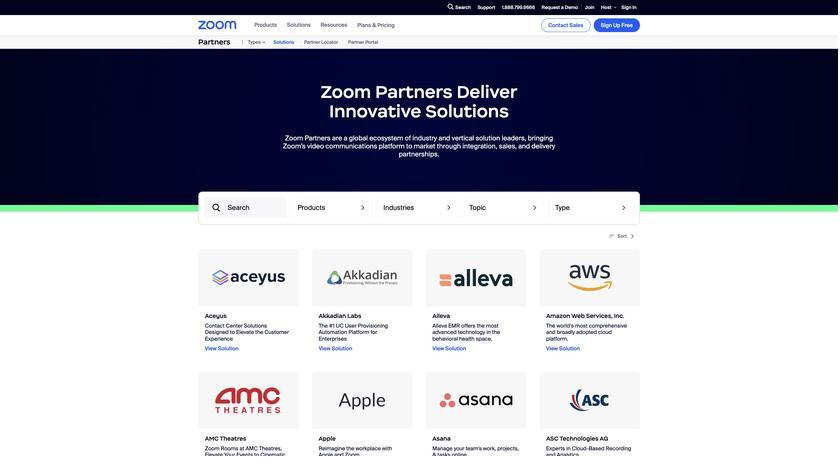 Task type: locate. For each thing, give the bounding box(es) containing it.
3 solution from the left
[[445, 345, 466, 352]]

0 horizontal spatial contact
[[205, 323, 225, 330]]

alleva up the behavioral
[[432, 323, 447, 330]]

partners inside zoom partners are a global ecosystem of industry and vertical solution leaders, bringing zoom's video communications platform to market through integration, sales, and delivery partnerships.
[[305, 134, 331, 143]]

the right 'offers'
[[477, 323, 485, 330]]

team's
[[466, 445, 482, 452]]

and left vertical
[[439, 134, 450, 143]]

view inside alleva alleva emr offers the most advanced technology in the behavioral health space. view solution
[[432, 345, 444, 352]]

the left customer
[[255, 329, 263, 336]]

to left the market
[[406, 142, 412, 151]]

partnerships.
[[399, 150, 439, 159]]

1 horizontal spatial in
[[566, 445, 571, 452]]

1 horizontal spatial elevate
[[236, 329, 254, 336]]

2 vertical spatial zoom
[[205, 445, 219, 452]]

contact sales link
[[541, 18, 590, 32]]

2 alleva from the top
[[432, 323, 447, 330]]

0 vertical spatial sign
[[622, 4, 631, 10]]

elevate
[[236, 329, 254, 336], [205, 452, 223, 456]]

1 horizontal spatial the
[[546, 323, 555, 330]]

0 vertical spatial in
[[487, 329, 491, 336]]

to
[[406, 142, 412, 151], [230, 329, 235, 336], [254, 452, 259, 456]]

view solution link down platform.
[[546, 345, 580, 352]]

and left zoom.
[[334, 452, 344, 456]]

0 vertical spatial zoom
[[321, 81, 371, 103]]

sign
[[622, 4, 631, 10], [601, 22, 612, 29]]

2 horizontal spatial partners
[[375, 81, 453, 103]]

a
[[561, 4, 564, 10], [344, 134, 347, 143]]

1 vertical spatial apple
[[319, 452, 333, 456]]

amc left theatres
[[205, 435, 219, 443]]

1 horizontal spatial &
[[432, 452, 436, 456]]

comprehensive
[[589, 323, 627, 330]]

0 horizontal spatial &
[[372, 22, 376, 29]]

0 horizontal spatial in
[[487, 329, 491, 336]]

and right the sales,
[[518, 142, 530, 151]]

1 vertical spatial contact
[[205, 323, 225, 330]]

1 horizontal spatial to
[[254, 452, 259, 456]]

3 view from the left
[[432, 345, 444, 352]]

1 vertical spatial alleva
[[432, 323, 447, 330]]

view solution link for the
[[319, 345, 352, 352]]

view solution link down the behavioral
[[432, 345, 466, 352]]

2 vertical spatial to
[[254, 452, 259, 456]]

view inside aceyus contact center solutions designed to elevate the customer experience view solution
[[205, 345, 217, 352]]

partner for partner locator
[[304, 39, 320, 45]]

zoom inside zoom partners deliver innovative solutions
[[321, 81, 371, 103]]

platform.
[[546, 335, 568, 342]]

workplace
[[356, 445, 381, 452]]

a left demo
[[561, 4, 564, 10]]

1 horizontal spatial amc
[[246, 445, 258, 452]]

elevate left your on the left of the page
[[205, 452, 223, 456]]

partner portal link
[[348, 39, 378, 45]]

the inside amazon web services, inc. the world's most comprehensive and broadly adopted cloud platform. view solution
[[546, 323, 555, 330]]

1 horizontal spatial a
[[561, 4, 564, 10]]

0 vertical spatial partners
[[198, 37, 230, 47]]

theatres,
[[259, 445, 282, 452]]

solution down enterprises
[[332, 345, 352, 352]]

up
[[613, 22, 620, 29]]

1 most from the left
[[486, 323, 499, 330]]

of
[[405, 134, 411, 143]]

solutions right the center
[[244, 323, 267, 330]]

0 horizontal spatial most
[[486, 323, 499, 330]]

alleva_logo image
[[435, 249, 517, 306]]

solutions up solutions link
[[287, 21, 311, 28]]

0 horizontal spatial amc
[[205, 435, 219, 443]]

solution inside aceyus contact center solutions designed to elevate the customer experience view solution
[[218, 345, 239, 352]]

1 vertical spatial in
[[566, 445, 571, 452]]

&
[[372, 22, 376, 29], [432, 452, 436, 456]]

solution down the behavioral
[[445, 345, 466, 352]]

a right are on the left of page
[[344, 134, 347, 143]]

zoom for zoom partners are a global ecosystem of industry and vertical solution leaders, bringing zoom's video communications platform to market through integration, sales, and delivery partnerships.
[[285, 134, 303, 143]]

resources
[[321, 21, 347, 28]]

elevate right experience
[[236, 329, 254, 336]]

0 horizontal spatial elevate
[[205, 452, 223, 456]]

solution inside akkadian labs the #1 uc user provisioning automation platform for enterprises view solution
[[332, 345, 352, 352]]

center
[[226, 323, 243, 330]]

global
[[349, 134, 368, 143]]

sign up free
[[601, 22, 633, 29]]

sign for sign in
[[622, 4, 631, 10]]

1 horizontal spatial zoom
[[285, 134, 303, 143]]

types button
[[248, 39, 261, 45]]

1 the from the left
[[319, 323, 328, 330]]

video
[[307, 142, 324, 151]]

0 vertical spatial elevate
[[236, 329, 254, 336]]

at
[[240, 445, 244, 452]]

1 horizontal spatial contact
[[548, 22, 568, 29]]

view solution link for emr
[[432, 345, 466, 352]]

topic
[[469, 203, 486, 212]]

& left tasks
[[432, 452, 436, 456]]

aceyus contact center solutions designed to elevate the customer experience view solution
[[205, 313, 289, 352]]

solution inside alleva alleva emr offers the most advanced technology in the behavioral health space. view solution
[[445, 345, 466, 352]]

0 horizontal spatial sign
[[601, 22, 612, 29]]

solutions up vertical
[[425, 100, 509, 122]]

view solution link for center
[[205, 345, 239, 352]]

akkadian logo with tagline image
[[321, 249, 404, 306]]

adopted
[[576, 329, 597, 336]]

to right designed
[[230, 329, 235, 336]]

health
[[459, 335, 475, 342]]

recording
[[606, 445, 631, 452]]

4 view from the left
[[546, 345, 558, 352]]

industry
[[413, 134, 437, 143]]

None search field
[[423, 2, 446, 13]]

1 horizontal spatial partner
[[348, 39, 364, 45]]

to inside amc theatres zoom rooms at amc theatres, elevate your events to cinemati
[[254, 452, 259, 456]]

view down platform.
[[546, 345, 558, 352]]

sales,
[[499, 142, 517, 151]]

zoom logo image
[[198, 21, 236, 30]]

asana
[[432, 435, 451, 443]]

1 vertical spatial sign
[[601, 22, 612, 29]]

most down web
[[575, 323, 588, 330]]

3 view solution link from the left
[[432, 345, 466, 352]]

1 solution from the left
[[218, 345, 239, 352]]

partner left locator
[[304, 39, 320, 45]]

view inside amazon web services, inc. the world's most comprehensive and broadly adopted cloud platform. view solution
[[546, 345, 558, 352]]

1 horizontal spatial partners
[[305, 134, 331, 143]]

most up space.
[[486, 323, 499, 330]]

apple up reimagine
[[319, 435, 336, 443]]

and
[[439, 134, 450, 143], [518, 142, 530, 151], [546, 329, 556, 336], [334, 452, 344, 456], [546, 452, 556, 456]]

the left #1
[[319, 323, 328, 330]]

1 vertical spatial zoom
[[285, 134, 303, 143]]

your
[[454, 445, 464, 452]]

alleva up emr
[[432, 313, 450, 320]]

your
[[224, 452, 235, 456]]

and inside apple reimagine the workplace with apple and zoom.
[[334, 452, 344, 456]]

search image
[[448, 4, 454, 10], [448, 4, 454, 10]]

for
[[371, 329, 377, 336]]

1 vertical spatial partners
[[375, 81, 453, 103]]

2 most from the left
[[575, 323, 588, 330]]

1 vertical spatial to
[[230, 329, 235, 336]]

provisioning
[[358, 323, 388, 330]]

sign in link
[[618, 0, 640, 15]]

& right "plans"
[[372, 22, 376, 29]]

partner for partner portal
[[348, 39, 364, 45]]

the left workplace
[[346, 445, 354, 452]]

in left "cloud-"
[[566, 445, 571, 452]]

0 vertical spatial apple
[[319, 435, 336, 443]]

and inside amazon web services, inc. the world's most comprehensive and broadly adopted cloud platform. view solution
[[546, 329, 556, 336]]

labs
[[347, 313, 361, 320]]

1 view from the left
[[205, 345, 217, 352]]

2 view solution link from the left
[[319, 345, 352, 352]]

user
[[345, 323, 357, 330]]

rooms
[[221, 445, 238, 452]]

and for world's
[[546, 329, 556, 336]]

in
[[633, 4, 637, 10]]

plans & pricing link
[[357, 22, 395, 29]]

world's
[[557, 323, 574, 330]]

cloud-
[[572, 445, 589, 452]]

1 horizontal spatial most
[[575, 323, 588, 330]]

to right the events
[[254, 452, 259, 456]]

contact down request a demo link
[[548, 22, 568, 29]]

zoom for zoom partners deliver innovative solutions
[[321, 81, 371, 103]]

0 vertical spatial contact
[[548, 22, 568, 29]]

2 solution from the left
[[332, 345, 352, 352]]

free
[[622, 22, 633, 29]]

2 partner from the left
[[348, 39, 364, 45]]

4 view solution link from the left
[[546, 345, 580, 352]]

0 horizontal spatial the
[[319, 323, 328, 330]]

2 horizontal spatial zoom
[[321, 81, 371, 103]]

designed
[[205, 329, 229, 336]]

partner locator
[[304, 39, 338, 45]]

platform
[[379, 142, 405, 151]]

0 horizontal spatial partner
[[304, 39, 320, 45]]

elevate inside aceyus contact center solutions designed to elevate the customer experience view solution
[[236, 329, 254, 336]]

0 horizontal spatial zoom
[[205, 445, 219, 452]]

2 view from the left
[[319, 345, 330, 352]]

partners for a
[[305, 134, 331, 143]]

zoom inside zoom partners are a global ecosystem of industry and vertical solution leaders, bringing zoom's video communications platform to market through integration, sales, and delivery partnerships.
[[285, 134, 303, 143]]

view down enterprises
[[319, 345, 330, 352]]

1 vertical spatial elevate
[[205, 452, 223, 456]]

most inside alleva alleva emr offers the most advanced technology in the behavioral health space. view solution
[[486, 323, 499, 330]]

0 vertical spatial alleva
[[432, 313, 450, 320]]

solution down experience
[[218, 345, 239, 352]]

2 horizontal spatial to
[[406, 142, 412, 151]]

solution down platform.
[[559, 345, 580, 352]]

0 vertical spatial amc
[[205, 435, 219, 443]]

zoom partners deliver innovative solutions
[[321, 81, 517, 122]]

1 view solution link from the left
[[205, 345, 239, 352]]

partners for innovative
[[375, 81, 453, 103]]

aceyus
[[205, 313, 227, 320]]

0 horizontal spatial a
[[344, 134, 347, 143]]

with
[[382, 445, 392, 452]]

view solution link down experience
[[205, 345, 239, 352]]

contact inside aceyus contact center solutions designed to elevate the customer experience view solution
[[205, 323, 225, 330]]

contact down aceyus
[[205, 323, 225, 330]]

demo
[[565, 4, 578, 10]]

partners
[[198, 37, 230, 47], [375, 81, 453, 103], [305, 134, 331, 143]]

0 vertical spatial a
[[561, 4, 564, 10]]

events
[[236, 452, 253, 456]]

sign left 'up'
[[601, 22, 612, 29]]

4 solution from the left
[[559, 345, 580, 352]]

partners inside zoom partners deliver innovative solutions
[[375, 81, 453, 103]]

1 vertical spatial &
[[432, 452, 436, 456]]

sign left in
[[622, 4, 631, 10]]

solution
[[218, 345, 239, 352], [332, 345, 352, 352], [445, 345, 466, 352], [559, 345, 580, 352]]

partner left portal
[[348, 39, 364, 45]]

and inside asc technologies ag experts in cloud-based recording and analytics
[[546, 452, 556, 456]]

0 vertical spatial to
[[406, 142, 412, 151]]

asc logo_2023_rgb_main 300x300px image
[[548, 372, 631, 429]]

innovative
[[329, 100, 421, 122]]

apple image
[[321, 372, 404, 429]]

solutions
[[287, 21, 311, 28], [273, 39, 294, 45], [425, 100, 509, 122], [244, 323, 267, 330]]

and down 'asc' on the right
[[546, 452, 556, 456]]

the down amazon
[[546, 323, 555, 330]]

partner locator link
[[304, 39, 338, 45]]

offers
[[461, 323, 476, 330]]

apple left zoom.
[[319, 452, 333, 456]]

0 horizontal spatial to
[[230, 329, 235, 336]]

view
[[205, 345, 217, 352], [319, 345, 330, 352], [432, 345, 444, 352], [546, 345, 558, 352]]

in right technology
[[487, 329, 491, 336]]

and left broadly
[[546, 329, 556, 336]]

web
[[571, 313, 585, 320]]

the inside akkadian labs the #1 uc user provisioning automation platform for enterprises view solution
[[319, 323, 328, 330]]

2022_zoom aws_lockup_rgb image
[[548, 249, 631, 306]]

amc right at
[[246, 445, 258, 452]]

sort
[[618, 233, 627, 239]]

1 vertical spatial a
[[344, 134, 347, 143]]

contact sales
[[548, 22, 583, 29]]

amc
[[205, 435, 219, 443], [246, 445, 258, 452]]

2 the from the left
[[546, 323, 555, 330]]

the
[[477, 323, 485, 330], [255, 329, 263, 336], [492, 329, 500, 336], [346, 445, 354, 452]]

& inside asana manage your team's work, projects, & tasks online.
[[432, 452, 436, 456]]

contact
[[548, 22, 568, 29], [205, 323, 225, 330]]

view down experience
[[205, 345, 217, 352]]

view solution link down enterprises
[[319, 345, 352, 352]]

analytics
[[557, 452, 579, 456]]

1 partner from the left
[[304, 39, 320, 45]]

plans
[[357, 22, 371, 29]]

solutions inside zoom partners deliver innovative solutions
[[425, 100, 509, 122]]

1 horizontal spatial sign
[[622, 4, 631, 10]]

the right technology
[[492, 329, 500, 336]]

view down the behavioral
[[432, 345, 444, 352]]

reimagine
[[319, 445, 345, 452]]

sign inside "link"
[[622, 4, 631, 10]]

asc
[[546, 435, 558, 443]]

2 vertical spatial partners
[[305, 134, 331, 143]]



Task type: describe. For each thing, give the bounding box(es) containing it.
the inside apple reimagine the workplace with apple and zoom.
[[346, 445, 354, 452]]

and for ecosystem
[[439, 134, 450, 143]]

solutions button
[[287, 21, 311, 28]]

products button
[[254, 21, 277, 28]]

support link
[[474, 0, 499, 15]]

in inside alleva alleva emr offers the most advanced technology in the behavioral health space. view solution
[[487, 329, 491, 336]]

0 horizontal spatial partners
[[198, 37, 230, 47]]

through
[[437, 142, 461, 151]]

support
[[478, 4, 495, 10]]

solutions link
[[273, 39, 294, 45]]

type
[[555, 203, 570, 212]]

bringing
[[528, 134, 553, 143]]

solutions down the solutions button
[[273, 39, 294, 45]]

space.
[[476, 335, 492, 342]]

apple reimagine the workplace with apple and zoom.
[[319, 435, 392, 456]]

amazon web services, inc. the world's most comprehensive and broadly adopted cloud platform. view solution
[[546, 313, 627, 352]]

ag
[[600, 435, 608, 443]]

request
[[542, 4, 560, 10]]

portal
[[365, 39, 378, 45]]

to inside aceyus contact center solutions designed to elevate the customer experience view solution
[[230, 329, 235, 336]]

zoom's
[[283, 142, 306, 151]]

elevate inside amc theatres zoom rooms at amc theatres, elevate your events to cinemati
[[205, 452, 223, 456]]

platform
[[348, 329, 369, 336]]

automation
[[319, 329, 347, 336]]

partner portal
[[348, 39, 378, 45]]

view solution link for services,
[[546, 345, 580, 352]]

join link
[[582, 0, 598, 15]]

solution inside amazon web services, inc. the world's most comprehensive and broadly adopted cloud platform. view solution
[[559, 345, 580, 352]]

inc.
[[614, 313, 624, 320]]

online.
[[452, 452, 468, 456]]

broadly
[[557, 329, 575, 336]]

and for cloud-
[[546, 452, 556, 456]]

view inside akkadian labs the #1 uc user provisioning automation platform for enterprises view solution
[[319, 345, 330, 352]]

ecosystem
[[369, 134, 403, 143]]

1.888.799.9666
[[502, 4, 535, 10]]

behavioral
[[432, 335, 458, 342]]

industries
[[383, 203, 414, 212]]

vertical
[[452, 134, 474, 143]]

sign up free link
[[594, 18, 640, 32]]

asana manage your team's work, projects, & tasks online.
[[432, 435, 519, 456]]

in inside asc technologies ag experts in cloud-based recording and analytics
[[566, 445, 571, 452]]

the inside aceyus contact center solutions designed to elevate the customer experience view solution
[[255, 329, 263, 336]]

delivery
[[532, 142, 555, 151]]

market
[[414, 142, 435, 151]]

akkadian
[[319, 313, 346, 320]]

join
[[585, 4, 595, 10]]

amc theatres zoom rooms at amc theatres, elevate your events to cinemati
[[205, 435, 286, 456]]

based
[[589, 445, 605, 452]]

experience
[[205, 335, 233, 342]]

#1
[[329, 323, 335, 330]]

products
[[298, 203, 325, 212]]

theatres
[[220, 435, 246, 443]]

sign in
[[622, 4, 637, 10]]

partners link
[[198, 37, 230, 47]]

request a demo
[[542, 4, 578, 10]]

0 vertical spatial &
[[372, 22, 376, 29]]

Search text field
[[204, 198, 287, 218]]

enterprises
[[319, 335, 347, 342]]

leaders,
[[502, 134, 526, 143]]

1 vertical spatial amc
[[246, 445, 258, 452]]

2 apple from the top
[[319, 452, 333, 456]]

zoom partners are a global ecosystem of industry and vertical solution leaders, bringing zoom's video communications platform to market through integration, sales, and delivery partnerships.
[[283, 134, 555, 159]]

asana logo image
[[435, 372, 517, 429]]

projects,
[[497, 445, 519, 452]]

amct_186 (1)[60] image
[[207, 372, 290, 429]]

products
[[254, 21, 277, 28]]

sales
[[570, 22, 583, 29]]

1.888.799.9666 link
[[499, 0, 538, 15]]

1 alleva from the top
[[432, 313, 450, 320]]

request a demo link
[[538, 0, 581, 15]]

technologies
[[560, 435, 599, 443]]

deliver
[[457, 81, 517, 103]]

asc technologies ag experts in cloud-based recording and analytics
[[546, 435, 631, 456]]

customer
[[265, 329, 289, 336]]

advanced
[[432, 329, 457, 336]]

uc
[[336, 323, 344, 330]]

are
[[332, 134, 342, 143]]

services,
[[586, 313, 613, 320]]

alleva alleva emr offers the most advanced technology in the behavioral health space. view solution
[[432, 313, 500, 352]]

experts
[[546, 445, 565, 452]]

tasks
[[437, 452, 451, 456]]

1 apple from the top
[[319, 435, 336, 443]]

to inside zoom partners are a global ecosystem of industry and vertical solution leaders, bringing zoom's video communications platform to market through integration, sales, and delivery partnerships.
[[406, 142, 412, 151]]

most inside amazon web services, inc. the world's most comprehensive and broadly adopted cloud platform. view solution
[[575, 323, 588, 330]]

aceyus logo dark gradient_no_bg image
[[207, 249, 290, 306]]

integration,
[[463, 142, 497, 151]]

a inside zoom partners are a global ecosystem of industry and vertical solution leaders, bringing zoom's video communications platform to market through integration, sales, and delivery partnerships.
[[344, 134, 347, 143]]

solutions inside aceyus contact center solutions designed to elevate the customer experience view solution
[[244, 323, 267, 330]]

technology
[[458, 329, 485, 336]]

sign for sign up free
[[601, 22, 612, 29]]

akkadian labs the #1 uc user provisioning automation platform for enterprises view solution
[[319, 313, 388, 352]]

plans & pricing
[[357, 22, 395, 29]]

zoom inside amc theatres zoom rooms at amc theatres, elevate your events to cinemati
[[205, 445, 219, 452]]

work,
[[483, 445, 496, 452]]

communications
[[326, 142, 377, 151]]



Task type: vqa. For each thing, say whether or not it's contained in the screenshot.
Zoom in Zoom Partners Deliver Innovative Solutions
yes



